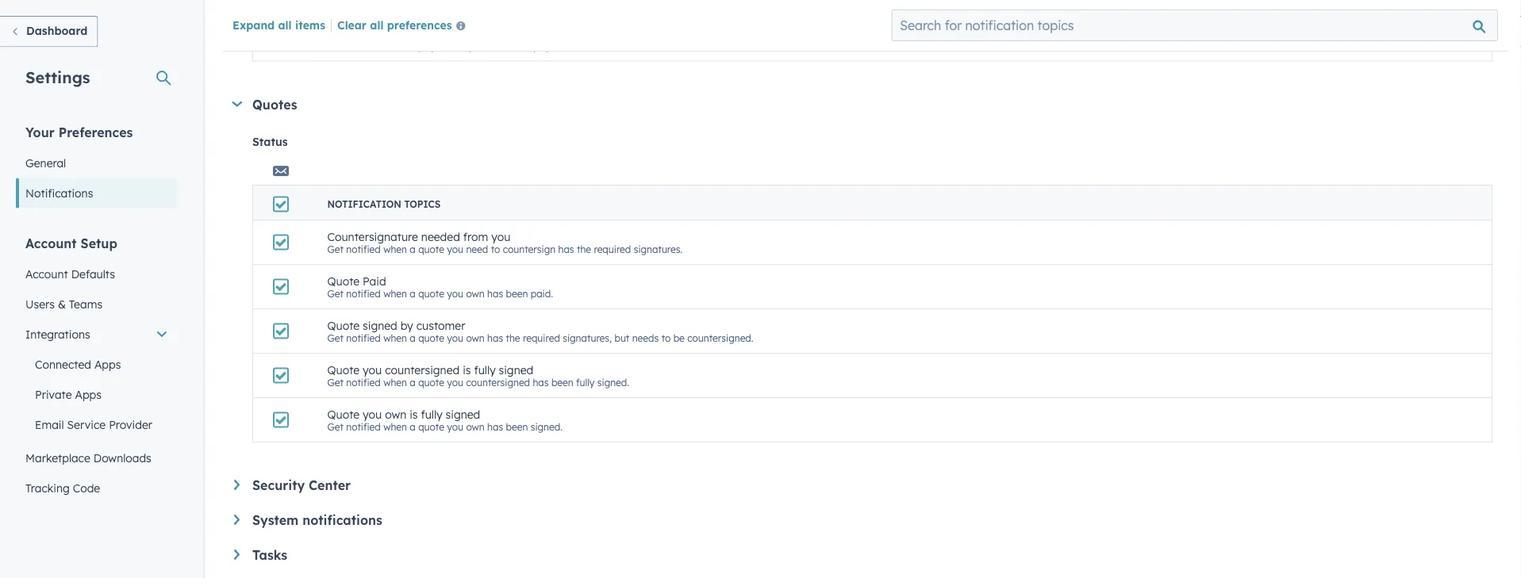 Task type: locate. For each thing, give the bounding box(es) containing it.
payments
[[534, 40, 578, 52]]

apps for private apps
[[75, 388, 102, 402]]

fully
[[474, 363, 496, 377], [576, 377, 595, 389], [421, 408, 443, 422]]

quote inside quote you countersigned is fully signed get notified when a quote you countersigned has been fully signed.
[[327, 363, 360, 377]]

1 a from the top
[[410, 40, 416, 52]]

a inside quote you countersigned is fully signed get notified when a quote you countersigned has been fully signed.
[[410, 377, 416, 389]]

tracking
[[25, 481, 70, 495]]

2 horizontal spatial signed
[[499, 363, 534, 377]]

0 vertical spatial been
[[506, 288, 528, 300]]

system
[[252, 513, 299, 529]]

is down quote you countersigned is fully signed get notified when a quote you countersigned has been fully signed.
[[410, 408, 418, 422]]

email service provider
[[35, 418, 152, 432]]

caret image inside security center dropdown button
[[234, 481, 240, 491]]

0 horizontal spatial all
[[278, 18, 292, 32]]

a inside "quote you own is fully signed get notified when a quote you own has been signed."
[[410, 422, 416, 434]]

when
[[383, 40, 407, 52], [383, 244, 407, 256], [383, 288, 407, 300], [383, 333, 407, 345], [383, 377, 407, 389], [383, 422, 407, 434]]

setup
[[81, 235, 117, 251]]

quote up "quote you own is fully signed get notified when a quote you own has been signed."
[[418, 377, 444, 389]]

own inside quote signed by customer get notified when a quote you own has the required signatures, but needs to be countersigned.
[[466, 333, 485, 345]]

apps inside 'link'
[[75, 388, 102, 402]]

get inside quote paid get notified when a quote you own has been paid.
[[327, 288, 344, 300]]

signed. inside quote you countersigned is fully signed get notified when a quote you countersigned has been fully signed.
[[597, 377, 629, 389]]

caret image inside system notifications dropdown button
[[234, 515, 240, 526]]

0 vertical spatial required
[[594, 244, 631, 256]]

quote
[[418, 244, 444, 256], [418, 288, 444, 300], [418, 333, 444, 345], [418, 377, 444, 389], [418, 422, 444, 434]]

has
[[558, 244, 574, 256], [487, 288, 503, 300], [487, 333, 503, 345], [533, 377, 549, 389], [487, 422, 503, 434]]

account defaults link
[[16, 259, 178, 289]]

1 vertical spatial is
[[410, 408, 418, 422]]

has left 'paid.'
[[487, 288, 503, 300]]

expand all items button
[[233, 18, 325, 32]]

is for own
[[410, 408, 418, 422]]

1 vertical spatial account
[[25, 267, 68, 281]]

1 horizontal spatial all
[[370, 18, 384, 32]]

notified inside quote paid get notified when a quote you own has been paid.
[[346, 288, 381, 300]]

has inside countersignature needed from you get notified when a quote you need to countersign has the required signatures.
[[558, 244, 574, 256]]

1 vertical spatial signed
[[499, 363, 534, 377]]

countersignature
[[327, 230, 418, 244]]

&
[[58, 297, 66, 311]]

2 get from the top
[[327, 244, 344, 256]]

3 when from the top
[[383, 288, 407, 300]]

security center
[[252, 478, 351, 494]]

1 horizontal spatial is
[[463, 363, 471, 377]]

4 quote from the top
[[418, 377, 444, 389]]

caret image left tasks
[[234, 550, 240, 561]]

quote up customer
[[418, 288, 444, 300]]

a inside quote paid get notified when a quote you own has been paid.
[[410, 288, 416, 300]]

own
[[466, 288, 485, 300], [466, 333, 485, 345], [385, 408, 407, 422], [466, 422, 485, 434]]

you
[[491, 230, 511, 244], [447, 244, 464, 256], [447, 288, 464, 300], [447, 333, 464, 345], [363, 363, 382, 377], [447, 377, 464, 389], [363, 408, 382, 422], [447, 422, 464, 434]]

from
[[463, 230, 488, 244]]

4 when from the top
[[383, 333, 407, 345]]

1 horizontal spatial required
[[594, 244, 631, 256]]

has for quote you countersigned is fully signed
[[533, 377, 549, 389]]

3 a from the top
[[410, 288, 416, 300]]

4 get from the top
[[327, 333, 344, 345]]

2 account from the top
[[25, 267, 68, 281]]

all left items
[[278, 18, 292, 32]]

been left 'paid.'
[[506, 288, 528, 300]]

when inside payout failed get notified when a payout for your collected payments fails.
[[383, 40, 407, 52]]

0 horizontal spatial the
[[506, 333, 520, 345]]

all
[[278, 18, 292, 32], [370, 18, 384, 32]]

2 quote from the top
[[418, 288, 444, 300]]

quote inside quote you countersigned is fully signed get notified when a quote you countersigned has been fully signed.
[[418, 377, 444, 389]]

2 a from the top
[[410, 244, 416, 256]]

signed for quote you own is fully signed
[[446, 408, 480, 422]]

0 horizontal spatial required
[[523, 333, 560, 345]]

the up quote you countersigned is fully signed get notified when a quote you countersigned has been fully signed.
[[506, 333, 520, 345]]

1 vertical spatial been
[[551, 377, 574, 389]]

quote down quote you countersigned is fully signed get notified when a quote you countersigned has been fully signed.
[[418, 422, 444, 434]]

5 when from the top
[[383, 377, 407, 389]]

6 a from the top
[[410, 422, 416, 434]]

notified
[[346, 40, 381, 52], [346, 244, 381, 256], [346, 288, 381, 300], [346, 333, 381, 345], [346, 377, 381, 389], [346, 422, 381, 434]]

0 vertical spatial is
[[463, 363, 471, 377]]

has right countersign
[[558, 244, 574, 256]]

quote inside quote paid get notified when a quote you own has been paid.
[[327, 274, 360, 288]]

quote up quote paid get notified when a quote you own has been paid.
[[418, 244, 444, 256]]

quote you own is fully signed get notified when a quote you own has been signed.
[[327, 408, 563, 434]]

get inside "quote you own is fully signed get notified when a quote you own has been signed."
[[327, 422, 344, 434]]

integrations
[[25, 327, 90, 341]]

caret image for security center
[[234, 481, 240, 491]]

has inside quote you countersigned is fully signed get notified when a quote you countersigned has been fully signed.
[[533, 377, 549, 389]]

by
[[401, 319, 413, 333]]

is down customer
[[463, 363, 471, 377]]

apps inside "link"
[[94, 358, 121, 371]]

the right countersign
[[577, 244, 591, 256]]

is inside "quote you own is fully signed get notified when a quote you own has been signed."
[[410, 408, 418, 422]]

0 vertical spatial to
[[491, 244, 500, 256]]

account up 'account defaults'
[[25, 235, 77, 251]]

quote for quote signed by customer
[[327, 319, 360, 333]]

quote inside quote signed by customer get notified when a quote you own has the required signatures, but needs to be countersigned.
[[418, 333, 444, 345]]

required inside countersignature needed from you get notified when a quote you need to countersign has the required signatures.
[[594, 244, 631, 256]]

0 vertical spatial account
[[25, 235, 77, 251]]

quote inside quote signed by customer get notified when a quote you own has the required signatures, but needs to be countersigned.
[[327, 319, 360, 333]]

fully up "quote you own is fully signed get notified when a quote you own has been signed."
[[474, 363, 496, 377]]

items
[[295, 18, 325, 32]]

apps up service
[[75, 388, 102, 402]]

payout
[[418, 40, 450, 52]]

get inside payout failed get notified when a payout for your collected payments fails.
[[327, 40, 344, 52]]

signatures,
[[563, 333, 612, 345]]

0 horizontal spatial signed.
[[531, 422, 563, 434]]

has up quote you countersigned is fully signed get notified when a quote you countersigned has been fully signed.
[[487, 333, 503, 345]]

is for countersigned
[[463, 363, 471, 377]]

when inside "quote you own is fully signed get notified when a quote you own has been signed."
[[383, 422, 407, 434]]

been down quote you countersigned is fully signed get notified when a quote you countersigned has been fully signed.
[[506, 422, 528, 434]]

to
[[491, 244, 500, 256], [662, 333, 671, 345]]

caret image left the quotes
[[232, 102, 242, 107]]

0 vertical spatial signed
[[363, 319, 397, 333]]

countersignature needed from you get notified when a quote you need to countersign has the required signatures.
[[327, 230, 683, 256]]

topics
[[404, 199, 441, 211]]

apps down integrations button
[[94, 358, 121, 371]]

1 when from the top
[[383, 40, 407, 52]]

1 horizontal spatial to
[[662, 333, 671, 345]]

account up users at the left of page
[[25, 267, 68, 281]]

0 horizontal spatial fully
[[421, 408, 443, 422]]

Search for notification topics search field
[[891, 10, 1498, 41]]

the
[[577, 244, 591, 256], [506, 333, 520, 345]]

1 notified from the top
[[346, 40, 381, 52]]

get inside countersignature needed from you get notified when a quote you need to countersign has the required signatures.
[[327, 244, 344, 256]]

caret image inside quotes dropdown button
[[232, 102, 242, 107]]

countersigned.
[[687, 333, 754, 345]]

6 notified from the top
[[346, 422, 381, 434]]

has inside "quote you own is fully signed get notified when a quote you own has been signed."
[[487, 422, 503, 434]]

has inside quote paid get notified when a quote you own has been paid.
[[487, 288, 503, 300]]

signed.
[[597, 377, 629, 389], [531, 422, 563, 434]]

when inside countersignature needed from you get notified when a quote you need to countersign has the required signatures.
[[383, 244, 407, 256]]

3 quote from the top
[[327, 363, 360, 377]]

required
[[594, 244, 631, 256], [523, 333, 560, 345]]

settings
[[25, 67, 90, 87]]

signed inside quote you countersigned is fully signed get notified when a quote you countersigned has been fully signed.
[[499, 363, 534, 377]]

countersigned down by
[[385, 363, 460, 377]]

0 vertical spatial apps
[[94, 358, 121, 371]]

1 all from the left
[[278, 18, 292, 32]]

1 quote from the top
[[327, 274, 360, 288]]

is
[[463, 363, 471, 377], [410, 408, 418, 422]]

apps for connected apps
[[94, 358, 121, 371]]

signed for quote you countersigned is fully signed
[[499, 363, 534, 377]]

0 horizontal spatial signed
[[363, 319, 397, 333]]

has down quote signed by customer get notified when a quote you own has the required signatures, but needs to be countersigned.
[[533, 377, 549, 389]]

0 vertical spatial signed.
[[597, 377, 629, 389]]

been
[[506, 288, 528, 300], [551, 377, 574, 389], [506, 422, 528, 434]]

1 vertical spatial the
[[506, 333, 520, 345]]

4 notified from the top
[[346, 333, 381, 345]]

has for quote you own is fully signed
[[487, 422, 503, 434]]

2 vertical spatial signed
[[446, 408, 480, 422]]

1 get from the top
[[327, 40, 344, 52]]

notified inside "quote you own is fully signed get notified when a quote you own has been signed."
[[346, 422, 381, 434]]

expand all items
[[233, 18, 325, 32]]

quotes button
[[232, 97, 1493, 113]]

downloads
[[93, 451, 151, 465]]

tracking code link
[[16, 473, 178, 504]]

been down signatures,
[[551, 377, 574, 389]]

signed left by
[[363, 319, 397, 333]]

2 vertical spatial been
[[506, 422, 528, 434]]

3 notified from the top
[[346, 288, 381, 300]]

has down quote you countersigned is fully signed get notified when a quote you countersigned has been fully signed.
[[487, 422, 503, 434]]

caret image left security
[[234, 481, 240, 491]]

general link
[[16, 148, 178, 178]]

been inside "quote you own is fully signed get notified when a quote you own has been signed."
[[506, 422, 528, 434]]

been inside quote paid get notified when a quote you own has been paid.
[[506, 288, 528, 300]]

2 quote from the top
[[327, 319, 360, 333]]

quote for quote you countersigned is fully signed
[[327, 363, 360, 377]]

when inside quote you countersigned is fully signed get notified when a quote you countersigned has been fully signed.
[[383, 377, 407, 389]]

signed down quote you countersigned is fully signed get notified when a quote you countersigned has been fully signed.
[[446, 408, 480, 422]]

caret image
[[232, 102, 242, 107], [234, 481, 240, 491], [234, 515, 240, 526], [234, 550, 240, 561]]

4 quote from the top
[[327, 408, 360, 422]]

1 vertical spatial apps
[[75, 388, 102, 402]]

6 when from the top
[[383, 422, 407, 434]]

quote right by
[[418, 333, 444, 345]]

when inside quote paid get notified when a quote you own has been paid.
[[383, 288, 407, 300]]

quote
[[327, 274, 360, 288], [327, 319, 360, 333], [327, 363, 360, 377], [327, 408, 360, 422]]

all inside button
[[370, 18, 384, 32]]

to inside quote signed by customer get notified when a quote you own has the required signatures, but needs to be countersigned.
[[662, 333, 671, 345]]

all right clear
[[370, 18, 384, 32]]

account
[[25, 235, 77, 251], [25, 267, 68, 281]]

get
[[327, 40, 344, 52], [327, 244, 344, 256], [327, 288, 344, 300], [327, 333, 344, 345], [327, 377, 344, 389], [327, 422, 344, 434]]

required left signatures.
[[594, 244, 631, 256]]

0 horizontal spatial to
[[491, 244, 500, 256]]

2 all from the left
[[370, 18, 384, 32]]

the inside countersignature needed from you get notified when a quote you need to countersign has the required signatures.
[[577, 244, 591, 256]]

1 horizontal spatial fully
[[474, 363, 496, 377]]

is inside quote you countersigned is fully signed get notified when a quote you countersigned has been fully signed.
[[463, 363, 471, 377]]

caret image left system
[[234, 515, 240, 526]]

1 vertical spatial signed.
[[531, 422, 563, 434]]

signed inside "quote you own is fully signed get notified when a quote you own has been signed."
[[446, 408, 480, 422]]

caret image inside the tasks dropdown button
[[234, 550, 240, 561]]

to left be
[[662, 333, 671, 345]]

tasks
[[252, 548, 287, 564]]

5 notified from the top
[[346, 377, 381, 389]]

signed down quote signed by customer get notified when a quote you own has the required signatures, but needs to be countersigned.
[[499, 363, 534, 377]]

countersigned up "quote you own is fully signed get notified when a quote you own has been signed."
[[466, 377, 530, 389]]

integrations button
[[16, 319, 178, 350]]

account for account setup
[[25, 235, 77, 251]]

email
[[35, 418, 64, 432]]

fully down quote you countersigned is fully signed get notified when a quote you countersigned has been fully signed.
[[421, 408, 443, 422]]

1 horizontal spatial signed.
[[597, 377, 629, 389]]

3 get from the top
[[327, 288, 344, 300]]

required down 'paid.'
[[523, 333, 560, 345]]

5 quote from the top
[[418, 422, 444, 434]]

clear
[[337, 18, 367, 32]]

1 vertical spatial required
[[523, 333, 560, 345]]

a inside quote signed by customer get notified when a quote you own has the required signatures, but needs to be countersigned.
[[410, 333, 416, 345]]

to right need
[[491, 244, 500, 256]]

tasks button
[[234, 548, 1493, 564]]

fully inside "quote you own is fully signed get notified when a quote you own has been signed."
[[421, 408, 443, 422]]

users & teams
[[25, 297, 102, 311]]

5 get from the top
[[327, 377, 344, 389]]

1 horizontal spatial signed
[[446, 408, 480, 422]]

system notifications
[[252, 513, 382, 529]]

private apps link
[[16, 380, 178, 410]]

caret image for tasks
[[234, 550, 240, 561]]

quote inside "quote you own is fully signed get notified when a quote you own has been signed."
[[327, 408, 360, 422]]

6 get from the top
[[327, 422, 344, 434]]

fully down signatures,
[[576, 377, 595, 389]]

been for quote you countersigned is fully signed
[[551, 377, 574, 389]]

the inside quote signed by customer get notified when a quote you own has the required signatures, but needs to be countersigned.
[[506, 333, 520, 345]]

1 account from the top
[[25, 235, 77, 251]]

signed inside quote signed by customer get notified when a quote you own has the required signatures, but needs to be countersigned.
[[363, 319, 397, 333]]

been inside quote you countersigned is fully signed get notified when a quote you countersigned has been fully signed.
[[551, 377, 574, 389]]

1 vertical spatial to
[[662, 333, 671, 345]]

0 vertical spatial the
[[577, 244, 591, 256]]

1 quote from the top
[[418, 244, 444, 256]]

1 horizontal spatial the
[[577, 244, 591, 256]]

but
[[615, 333, 630, 345]]

quote you countersigned is fully signed get notified when a quote you countersigned has been fully signed.
[[327, 363, 629, 389]]

4 a from the top
[[410, 333, 416, 345]]

0 horizontal spatial is
[[410, 408, 418, 422]]

2 when from the top
[[383, 244, 407, 256]]

3 quote from the top
[[418, 333, 444, 345]]

5 a from the top
[[410, 377, 416, 389]]

security
[[252, 478, 305, 494]]

center
[[309, 478, 351, 494]]

teams
[[69, 297, 102, 311]]

a
[[410, 40, 416, 52], [410, 244, 416, 256], [410, 288, 416, 300], [410, 333, 416, 345], [410, 377, 416, 389], [410, 422, 416, 434]]

2 notified from the top
[[346, 244, 381, 256]]



Task type: vqa. For each thing, say whether or not it's contained in the screenshot.
the top signed
yes



Task type: describe. For each thing, give the bounding box(es) containing it.
your
[[25, 124, 55, 140]]

get inside quote you countersigned is fully signed get notified when a quote you countersigned has been fully signed.
[[327, 377, 344, 389]]

quote inside "quote you own is fully signed get notified when a quote you own has been signed."
[[418, 422, 444, 434]]

provider
[[109, 418, 152, 432]]

notification topics
[[327, 199, 441, 211]]

own inside quote paid get notified when a quote you own has been paid.
[[466, 288, 485, 300]]

when inside quote signed by customer get notified when a quote you own has the required signatures, but needs to be countersigned.
[[383, 333, 407, 345]]

account setup element
[[16, 235, 178, 564]]

paid
[[363, 274, 386, 288]]

get inside quote signed by customer get notified when a quote you own has the required signatures, but needs to be countersigned.
[[327, 333, 344, 345]]

status
[[252, 135, 288, 149]]

your preferences element
[[16, 123, 178, 208]]

users
[[25, 297, 55, 311]]

has for countersignature needed from you
[[558, 244, 574, 256]]

payout
[[327, 26, 364, 40]]

collected
[[491, 40, 531, 52]]

has inside quote signed by customer get notified when a quote you own has the required signatures, but needs to be countersigned.
[[487, 333, 503, 345]]

caret image for quotes
[[232, 102, 242, 107]]

marketplace downloads
[[25, 451, 151, 465]]

clear all preferences
[[337, 18, 452, 32]]

code
[[73, 481, 100, 495]]

private
[[35, 388, 72, 402]]

fully for quote you own is fully signed
[[421, 408, 443, 422]]

you inside quote signed by customer get notified when a quote you own has the required signatures, but needs to be countersigned.
[[447, 333, 464, 345]]

account for account defaults
[[25, 267, 68, 281]]

quote signed by customer get notified when a quote you own has the required signatures, but needs to be countersigned.
[[327, 319, 754, 345]]

notifications
[[25, 186, 93, 200]]

account setup
[[25, 235, 117, 251]]

dashboard link
[[0, 16, 98, 47]]

required inside quote signed by customer get notified when a quote you own has the required signatures, but needs to be countersigned.
[[523, 333, 560, 345]]

quotes
[[252, 97, 297, 113]]

notifications
[[303, 513, 382, 529]]

for
[[453, 40, 465, 52]]

quote inside quote paid get notified when a quote you own has been paid.
[[418, 288, 444, 300]]

service
[[67, 418, 106, 432]]

dashboard
[[26, 24, 88, 38]]

need
[[466, 244, 488, 256]]

a inside countersignature needed from you get notified when a quote you need to countersign has the required signatures.
[[410, 244, 416, 256]]

needs
[[632, 333, 659, 345]]

caret image for system notifications
[[234, 515, 240, 526]]

be
[[674, 333, 685, 345]]

needed
[[421, 230, 460, 244]]

defaults
[[71, 267, 115, 281]]

quote for quote you own is fully signed
[[327, 408, 360, 422]]

2 horizontal spatial fully
[[576, 377, 595, 389]]

email service provider link
[[16, 410, 178, 440]]

connected
[[35, 358, 91, 371]]

failed
[[367, 26, 397, 40]]

fully for quote you countersigned is fully signed
[[474, 363, 496, 377]]

paid.
[[531, 288, 553, 300]]

clear all preferences button
[[337, 16, 472, 36]]

signed. inside "quote you own is fully signed get notified when a quote you own has been signed."
[[531, 422, 563, 434]]

account defaults
[[25, 267, 115, 281]]

connected apps
[[35, 358, 121, 371]]

fails.
[[581, 40, 602, 52]]

preferences
[[387, 18, 452, 32]]

quote inside countersignature needed from you get notified when a quote you need to countersign has the required signatures.
[[418, 244, 444, 256]]

system notifications button
[[234, 513, 1493, 529]]

all for expand
[[278, 18, 292, 32]]

you inside quote paid get notified when a quote you own has been paid.
[[447, 288, 464, 300]]

been for quote you own is fully signed
[[506, 422, 528, 434]]

customer
[[416, 319, 465, 333]]

1 horizontal spatial countersigned
[[466, 377, 530, 389]]

countersign
[[503, 244, 556, 256]]

payout failed get notified when a payout for your collected payments fails.
[[327, 26, 602, 52]]

tracking code
[[25, 481, 100, 495]]

signatures.
[[634, 244, 683, 256]]

your
[[468, 40, 488, 52]]

notified inside quote you countersigned is fully signed get notified when a quote you countersigned has been fully signed.
[[346, 377, 381, 389]]

all for clear
[[370, 18, 384, 32]]

private apps
[[35, 388, 102, 402]]

security center button
[[234, 478, 1493, 494]]

notified inside quote signed by customer get notified when a quote you own has the required signatures, but needs to be countersigned.
[[346, 333, 381, 345]]

general
[[25, 156, 66, 170]]

expand
[[233, 18, 275, 32]]

notification
[[327, 199, 402, 211]]

preferences
[[58, 124, 133, 140]]

notified inside payout failed get notified when a payout for your collected payments fails.
[[346, 40, 381, 52]]

to inside countersignature needed from you get notified when a quote you need to countersign has the required signatures.
[[491, 244, 500, 256]]

quote paid get notified when a quote you own has been paid.
[[327, 274, 553, 300]]

marketplace
[[25, 451, 90, 465]]

0 horizontal spatial countersigned
[[385, 363, 460, 377]]

users & teams link
[[16, 289, 178, 319]]

connected apps link
[[16, 350, 178, 380]]

notifications link
[[16, 178, 178, 208]]

notified inside countersignature needed from you get notified when a quote you need to countersign has the required signatures.
[[346, 244, 381, 256]]

quote for quote paid
[[327, 274, 360, 288]]

a inside payout failed get notified when a payout for your collected payments fails.
[[410, 40, 416, 52]]

your preferences
[[25, 124, 133, 140]]

marketplace downloads link
[[16, 443, 178, 473]]



